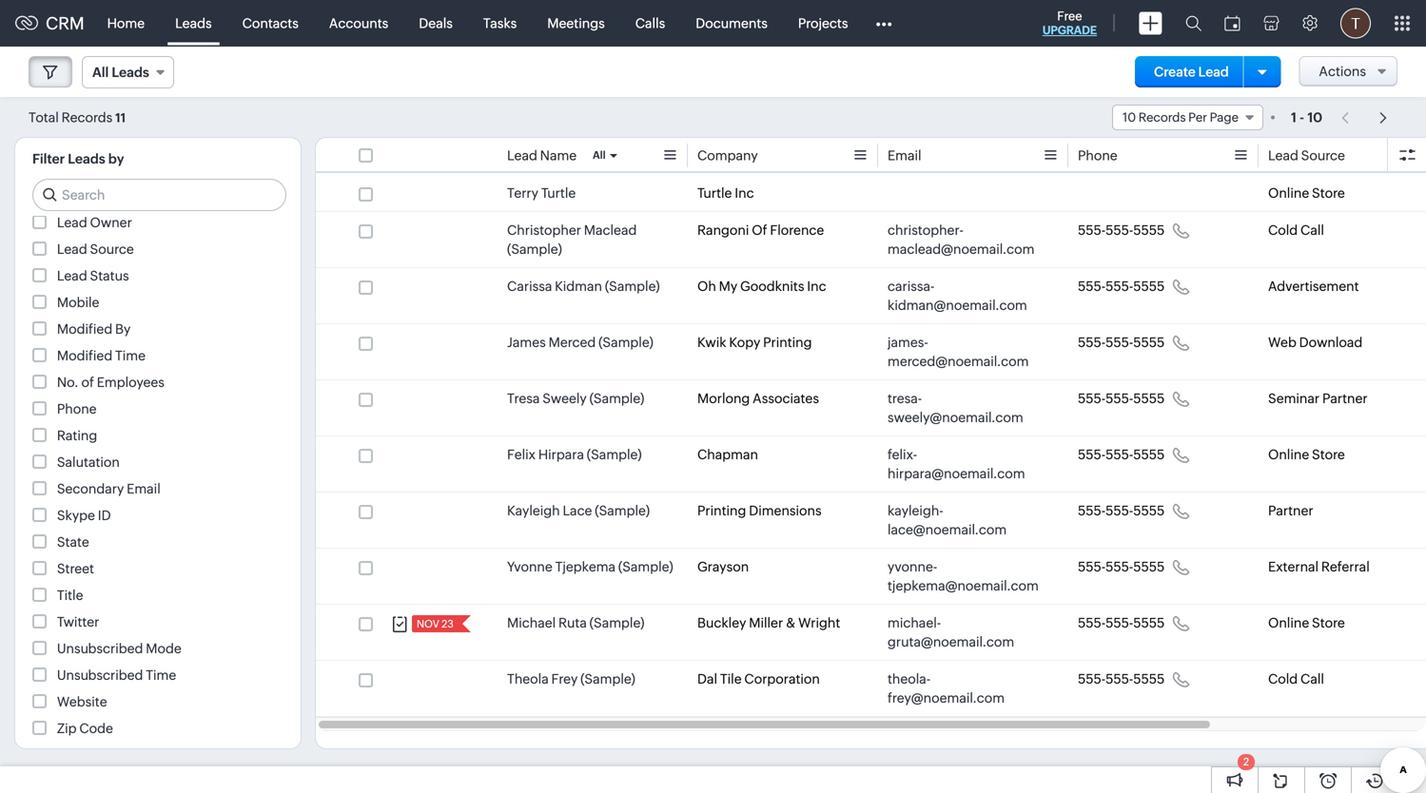 Task type: vqa. For each thing, say whether or not it's contained in the screenshot.


Task type: describe. For each thing, give the bounding box(es) containing it.
1 horizontal spatial 10
[[1308, 110, 1323, 125]]

zip
[[57, 721, 77, 737]]

lead name
[[507, 148, 577, 163]]

terry turtle link
[[507, 184, 576, 203]]

salutation
[[57, 455, 120, 470]]

lace
[[563, 503, 592, 519]]

felix- hirpara@noemail.com link
[[888, 445, 1040, 483]]

5555 for carissa- kidman@noemail.com
[[1134, 279, 1165, 294]]

555-555-5555 for yvonne- tjepkema@noemail.com
[[1078, 560, 1165, 575]]

rating
[[57, 428, 97, 444]]

(sample) for james merced (sample)
[[599, 335, 654, 350]]

store for michael- gruta@noemail.com
[[1312, 616, 1346, 631]]

dal
[[698, 672, 718, 687]]

seminar partner
[[1269, 391, 1368, 406]]

tasks link
[[468, 0, 532, 46]]

unsubscribed for unsubscribed time
[[57, 668, 143, 683]]

tresa-
[[888, 391, 922, 406]]

employees
[[97, 375, 165, 390]]

actions
[[1319, 64, 1367, 79]]

1 turtle from the left
[[541, 186, 576, 201]]

create lead
[[1154, 64, 1229, 79]]

chapman
[[698, 447, 758, 463]]

of
[[81, 375, 94, 390]]

carissa kidman (sample)
[[507, 279, 660, 294]]

rangoni of florence
[[698, 223, 824, 238]]

2 turtle from the left
[[698, 186, 732, 201]]

555-555-5555 for christopher- maclead@noemail.com
[[1078, 223, 1165, 238]]

1 store from the top
[[1312, 186, 1346, 201]]

555-555-5555 for carissa- kidman@noemail.com
[[1078, 279, 1165, 294]]

yvonne tjepkema (sample)
[[507, 560, 673, 575]]

company
[[698, 148, 758, 163]]

free
[[1058, 9, 1083, 23]]

lead down 1 at the right of the page
[[1269, 148, 1299, 163]]

modified by
[[57, 322, 131, 337]]

james merced (sample) link
[[507, 333, 654, 352]]

skype id
[[57, 508, 111, 523]]

felix hirpara (sample)
[[507, 447, 642, 463]]

grayson
[[698, 560, 749, 575]]

2 horizontal spatial leads
[[175, 16, 212, 31]]

gruta@noemail.com
[[888, 635, 1015, 650]]

store for felix- hirpara@noemail.com
[[1312, 447, 1346, 463]]

online store for felix- hirpara@noemail.com
[[1269, 447, 1346, 463]]

tresa
[[507, 391, 540, 406]]

cold for christopher- maclead@noemail.com
[[1269, 223, 1298, 238]]

profile element
[[1330, 0, 1383, 46]]

modified time
[[57, 348, 146, 364]]

1 horizontal spatial lead source
[[1269, 148, 1346, 163]]

(sample) for kayleigh lace (sample)
[[595, 503, 650, 519]]

christopher maclead (sample)
[[507, 223, 637, 257]]

1 vertical spatial printing
[[698, 503, 747, 519]]

10 Records Per Page field
[[1113, 105, 1264, 130]]

street
[[57, 562, 94, 577]]

website
[[57, 695, 107, 710]]

5555 for felix- hirpara@noemail.com
[[1134, 447, 1165, 463]]

Other Modules field
[[864, 8, 905, 39]]

rangoni
[[698, 223, 749, 238]]

kwik kopy printing
[[698, 335, 812, 350]]

download
[[1300, 335, 1363, 350]]

tresa- sweely@noemail.com link
[[888, 389, 1040, 427]]

no. of employees
[[57, 375, 165, 390]]

all leads
[[92, 65, 149, 80]]

(sample) for tresa sweely (sample)
[[590, 391, 645, 406]]

5555 for kayleigh- lace@noemail.com
[[1134, 503, 1165, 519]]

theola- frey@noemail.com link
[[888, 670, 1040, 708]]

create
[[1154, 64, 1196, 79]]

christopher maclead (sample) link
[[507, 221, 679, 259]]

felix- hirpara@noemail.com
[[888, 447, 1026, 482]]

christopher- maclead@noemail.com
[[888, 223, 1035, 257]]

tasks
[[483, 16, 517, 31]]

buckley miller & wright
[[698, 616, 841, 631]]

1 horizontal spatial inc
[[807, 279, 827, 294]]

sweely@noemail.com
[[888, 410, 1024, 425]]

555-555-5555 for michael- gruta@noemail.com
[[1078, 616, 1165, 631]]

my
[[719, 279, 738, 294]]

nov 23 link
[[412, 616, 456, 633]]

christopher-
[[888, 223, 964, 238]]

documents link
[[681, 0, 783, 46]]

call for theola- frey@noemail.com
[[1301, 672, 1325, 687]]

tresa sweely (sample) link
[[507, 389, 645, 408]]

1 - 10
[[1291, 110, 1323, 125]]

5555 for yvonne- tjepkema@noemail.com
[[1134, 560, 1165, 575]]

calls
[[635, 16, 665, 31]]

5555 for christopher- maclead@noemail.com
[[1134, 223, 1165, 238]]

frey
[[552, 672, 578, 687]]

23
[[442, 619, 454, 631]]

michael- gruta@noemail.com link
[[888, 614, 1040, 652]]

michael- gruta@noemail.com
[[888, 616, 1015, 650]]

(sample) for yvonne tjepkema (sample)
[[619, 560, 673, 575]]

cold call for theola- frey@noemail.com
[[1269, 672, 1325, 687]]

1 vertical spatial phone
[[57, 402, 97, 417]]

hirpara
[[539, 447, 584, 463]]

online store for michael- gruta@noemail.com
[[1269, 616, 1346, 631]]

1 vertical spatial lead source
[[57, 242, 134, 257]]

555-555-5555 for james- merced@noemail.com
[[1078, 335, 1165, 350]]

555-555-5555 for kayleigh- lace@noemail.com
[[1078, 503, 1165, 519]]

dimensions
[[749, 503, 822, 519]]

mode
[[146, 641, 182, 657]]

row group containing terry turtle
[[316, 175, 1427, 718]]

leads for filter leads by
[[68, 151, 105, 167]]

records for total
[[62, 110, 113, 125]]

upgrade
[[1043, 24, 1097, 37]]

free upgrade
[[1043, 9, 1097, 37]]

all for all leads
[[92, 65, 109, 80]]

skype
[[57, 508, 95, 523]]

5555 for michael- gruta@noemail.com
[[1134, 616, 1165, 631]]

tjepkema@noemail.com
[[888, 579, 1039, 594]]

home
[[107, 16, 145, 31]]

yvonne- tjepkema@noemail.com link
[[888, 558, 1040, 596]]

create lead button
[[1135, 56, 1248, 88]]

call for christopher- maclead@noemail.com
[[1301, 223, 1325, 238]]

1 online store from the top
[[1269, 186, 1346, 201]]

tresa- sweely@noemail.com
[[888, 391, 1024, 425]]

kayleigh-
[[888, 503, 944, 519]]

unsubscribed time
[[57, 668, 176, 683]]

tresa sweely (sample)
[[507, 391, 645, 406]]

florence
[[770, 223, 824, 238]]

lead status
[[57, 268, 129, 284]]

tile
[[720, 672, 742, 687]]



Task type: locate. For each thing, give the bounding box(es) containing it.
1 horizontal spatial source
[[1302, 148, 1346, 163]]

source down owner
[[90, 242, 134, 257]]

cold call for christopher- maclead@noemail.com
[[1269, 223, 1325, 238]]

11
[[115, 111, 126, 125]]

10 left per at top
[[1123, 110, 1137, 125]]

1 5555 from the top
[[1134, 223, 1165, 238]]

0 horizontal spatial all
[[92, 65, 109, 80]]

yvonne-
[[888, 560, 938, 575]]

time for modified time
[[115, 348, 146, 364]]

All Leads field
[[82, 56, 174, 89]]

source down 1 - 10
[[1302, 148, 1346, 163]]

terry
[[507, 186, 539, 201]]

meetings
[[548, 16, 605, 31]]

store down seminar partner
[[1312, 447, 1346, 463]]

(sample) right ruta
[[590, 616, 645, 631]]

0 vertical spatial call
[[1301, 223, 1325, 238]]

theola frey (sample)
[[507, 672, 636, 687]]

accounts link
[[314, 0, 404, 46]]

(sample) right merced
[[599, 335, 654, 350]]

9 555-555-5555 from the top
[[1078, 672, 1165, 687]]

theola
[[507, 672, 549, 687]]

1 cold call from the top
[[1269, 223, 1325, 238]]

lead left name
[[507, 148, 538, 163]]

3 store from the top
[[1312, 616, 1346, 631]]

email
[[888, 148, 922, 163], [127, 482, 161, 497]]

0 horizontal spatial email
[[127, 482, 161, 497]]

partner up external
[[1269, 503, 1314, 519]]

theola- frey@noemail.com
[[888, 672, 1005, 706]]

inc right goodknits
[[807, 279, 827, 294]]

kayleigh
[[507, 503, 560, 519]]

online for michael- gruta@noemail.com
[[1269, 616, 1310, 631]]

6 555-555-5555 from the top
[[1078, 503, 1165, 519]]

1 vertical spatial email
[[127, 482, 161, 497]]

email up christopher- at right top
[[888, 148, 922, 163]]

time for unsubscribed time
[[146, 668, 176, 683]]

lace@noemail.com
[[888, 523, 1007, 538]]

(sample) right kidman
[[605, 279, 660, 294]]

(sample) right sweely
[[590, 391, 645, 406]]

10 inside field
[[1123, 110, 1137, 125]]

(sample) down christopher
[[507, 242, 562, 257]]

2 modified from the top
[[57, 348, 112, 364]]

all inside field
[[92, 65, 109, 80]]

goodknits
[[740, 279, 805, 294]]

secondary email
[[57, 482, 161, 497]]

leads left by
[[68, 151, 105, 167]]

theola frey (sample) link
[[507, 670, 636, 689]]

1 modified from the top
[[57, 322, 112, 337]]

by
[[115, 322, 131, 337]]

kopy
[[729, 335, 761, 350]]

7 555-555-5555 from the top
[[1078, 560, 1165, 575]]

seminar
[[1269, 391, 1320, 406]]

0 vertical spatial cold call
[[1269, 223, 1325, 238]]

5555 for theola- frey@noemail.com
[[1134, 672, 1165, 687]]

kidman
[[555, 279, 602, 294]]

leads
[[175, 16, 212, 31], [112, 65, 149, 80], [68, 151, 105, 167]]

records left per at top
[[1139, 110, 1186, 125]]

0 vertical spatial time
[[115, 348, 146, 364]]

10 right - at the right top of the page
[[1308, 110, 1323, 125]]

1 vertical spatial time
[[146, 668, 176, 683]]

555-555-5555 for felix- hirpara@noemail.com
[[1078, 447, 1165, 463]]

0 horizontal spatial source
[[90, 242, 134, 257]]

-
[[1300, 110, 1305, 125]]

carissa-
[[888, 279, 935, 294]]

all for all
[[593, 149, 606, 161]]

2 cold call from the top
[[1269, 672, 1325, 687]]

online for felix- hirpara@noemail.com
[[1269, 447, 1310, 463]]

5555 for james- merced@noemail.com
[[1134, 335, 1165, 350]]

6 5555 from the top
[[1134, 503, 1165, 519]]

store down external referral
[[1312, 616, 1346, 631]]

0 horizontal spatial leads
[[68, 151, 105, 167]]

(sample) right frey
[[581, 672, 636, 687]]

0 vertical spatial store
[[1312, 186, 1346, 201]]

(sample) for christopher maclead (sample)
[[507, 242, 562, 257]]

row group
[[316, 175, 1427, 718]]

1 555-555-5555 from the top
[[1078, 223, 1165, 238]]

3 online from the top
[[1269, 616, 1310, 631]]

1 vertical spatial leads
[[112, 65, 149, 80]]

advertisement
[[1269, 279, 1360, 294]]

2 unsubscribed from the top
[[57, 668, 143, 683]]

1 horizontal spatial printing
[[763, 335, 812, 350]]

8 5555 from the top
[[1134, 616, 1165, 631]]

create menu image
[[1139, 12, 1163, 35]]

(sample) right tjepkema
[[619, 560, 673, 575]]

turtle
[[541, 186, 576, 201], [698, 186, 732, 201]]

lead up lead status
[[57, 242, 87, 257]]

online
[[1269, 186, 1310, 201], [1269, 447, 1310, 463], [1269, 616, 1310, 631]]

0 vertical spatial source
[[1302, 148, 1346, 163]]

(sample) for michael ruta (sample)
[[590, 616, 645, 631]]

calendar image
[[1225, 16, 1241, 31]]

0 vertical spatial unsubscribed
[[57, 641, 143, 657]]

1 vertical spatial online store
[[1269, 447, 1346, 463]]

2 555-555-5555 from the top
[[1078, 279, 1165, 294]]

0 vertical spatial phone
[[1078, 148, 1118, 163]]

(sample) right lace
[[595, 503, 650, 519]]

oh
[[698, 279, 716, 294]]

0 vertical spatial online store
[[1269, 186, 1346, 201]]

modified up of
[[57, 348, 112, 364]]

1 vertical spatial store
[[1312, 447, 1346, 463]]

name
[[540, 148, 577, 163]]

0 vertical spatial printing
[[763, 335, 812, 350]]

home link
[[92, 0, 160, 46]]

1 call from the top
[[1301, 223, 1325, 238]]

id
[[98, 508, 111, 523]]

turtle up rangoni
[[698, 186, 732, 201]]

0 horizontal spatial inc
[[735, 186, 754, 201]]

0 horizontal spatial printing
[[698, 503, 747, 519]]

0 vertical spatial partner
[[1323, 391, 1368, 406]]

2 vertical spatial store
[[1312, 616, 1346, 631]]

lead up mobile
[[57, 268, 87, 284]]

michael ruta (sample) link
[[507, 614, 645, 633]]

3 online store from the top
[[1269, 616, 1346, 631]]

1 vertical spatial source
[[90, 242, 134, 257]]

state
[[57, 535, 89, 550]]

leads up 11
[[112, 65, 149, 80]]

1
[[1291, 110, 1297, 125]]

crm
[[46, 14, 84, 33]]

james- merced@noemail.com link
[[888, 333, 1040, 371]]

all up "total records 11"
[[92, 65, 109, 80]]

christopher
[[507, 223, 581, 238]]

james- merced@noemail.com
[[888, 335, 1029, 369]]

time
[[115, 348, 146, 364], [146, 668, 176, 683]]

christopher- maclead@noemail.com link
[[888, 221, 1040, 259]]

0 horizontal spatial turtle
[[541, 186, 576, 201]]

1 horizontal spatial records
[[1139, 110, 1186, 125]]

leads right home
[[175, 16, 212, 31]]

accounts
[[329, 16, 389, 31]]

felix-
[[888, 447, 918, 463]]

kayleigh lace (sample) link
[[507, 502, 650, 521]]

0 vertical spatial lead source
[[1269, 148, 1346, 163]]

calls link
[[620, 0, 681, 46]]

turtle right the 'terry'
[[541, 186, 576, 201]]

partner right seminar
[[1323, 391, 1368, 406]]

theola-
[[888, 672, 931, 687]]

1 online from the top
[[1269, 186, 1310, 201]]

1 vertical spatial cold call
[[1269, 672, 1325, 687]]

unsubscribed mode
[[57, 641, 182, 657]]

store down 1 - 10
[[1312, 186, 1346, 201]]

(sample) right hirpara at the bottom of the page
[[587, 447, 642, 463]]

1 vertical spatial all
[[593, 149, 606, 161]]

by
[[108, 151, 124, 167]]

5 5555 from the top
[[1134, 447, 1165, 463]]

store
[[1312, 186, 1346, 201], [1312, 447, 1346, 463], [1312, 616, 1346, 631]]

online store down seminar partner
[[1269, 447, 1346, 463]]

create menu element
[[1128, 0, 1174, 46]]

5 555-555-5555 from the top
[[1078, 447, 1165, 463]]

0 vertical spatial all
[[92, 65, 109, 80]]

1 horizontal spatial email
[[888, 148, 922, 163]]

1 vertical spatial modified
[[57, 348, 112, 364]]

terry turtle
[[507, 186, 576, 201]]

1 horizontal spatial all
[[593, 149, 606, 161]]

9 5555 from the top
[[1134, 672, 1165, 687]]

leads for all leads
[[112, 65, 149, 80]]

online store down 1 - 10
[[1269, 186, 1346, 201]]

total records 11
[[29, 110, 126, 125]]

2 vertical spatial leads
[[68, 151, 105, 167]]

1 vertical spatial cold
[[1269, 672, 1298, 687]]

1 horizontal spatial partner
[[1323, 391, 1368, 406]]

unsubscribed up unsubscribed time
[[57, 641, 143, 657]]

total
[[29, 110, 59, 125]]

1 horizontal spatial turtle
[[698, 186, 732, 201]]

2 online store from the top
[[1269, 447, 1346, 463]]

1 vertical spatial unsubscribed
[[57, 668, 143, 683]]

lead source down 1 - 10
[[1269, 148, 1346, 163]]

0 vertical spatial modified
[[57, 322, 112, 337]]

2 call from the top
[[1301, 672, 1325, 687]]

projects link
[[783, 0, 864, 46]]

(sample) for felix hirpara (sample)
[[587, 447, 642, 463]]

2 vertical spatial online
[[1269, 616, 1310, 631]]

search element
[[1174, 0, 1213, 47]]

filter
[[32, 151, 65, 167]]

lead left owner
[[57, 215, 87, 230]]

deals link
[[404, 0, 468, 46]]

1 vertical spatial partner
[[1269, 503, 1314, 519]]

lead owner
[[57, 215, 132, 230]]

time down mode
[[146, 668, 176, 683]]

inc
[[735, 186, 754, 201], [807, 279, 827, 294]]

2 cold from the top
[[1269, 672, 1298, 687]]

profile image
[[1341, 8, 1371, 39]]

modified down mobile
[[57, 322, 112, 337]]

555-555-5555 for tresa- sweely@noemail.com
[[1078, 391, 1165, 406]]

kayleigh lace (sample)
[[507, 503, 650, 519]]

modified for modified time
[[57, 348, 112, 364]]

0 horizontal spatial phone
[[57, 402, 97, 417]]

10
[[1308, 110, 1323, 125], [1123, 110, 1137, 125]]

0 horizontal spatial lead source
[[57, 242, 134, 257]]

online down external
[[1269, 616, 1310, 631]]

0 horizontal spatial 10
[[1123, 110, 1137, 125]]

nov 23
[[417, 619, 454, 631]]

referral
[[1322, 560, 1370, 575]]

online store down external referral
[[1269, 616, 1346, 631]]

inc up of
[[735, 186, 754, 201]]

0 vertical spatial cold
[[1269, 223, 1298, 238]]

leads link
[[160, 0, 227, 46]]

records left 11
[[62, 110, 113, 125]]

(sample) for carissa kidman (sample)
[[605, 279, 660, 294]]

1 cold from the top
[[1269, 223, 1298, 238]]

printing right kopy at the top of the page
[[763, 335, 812, 350]]

kwik
[[698, 335, 727, 350]]

wright
[[799, 616, 841, 631]]

projects
[[798, 16, 848, 31]]

4 5555 from the top
[[1134, 391, 1165, 406]]

felix hirpara (sample) link
[[507, 445, 642, 464]]

maclead@noemail.com
[[888, 242, 1035, 257]]

unsubscribed up website
[[57, 668, 143, 683]]

0 vertical spatial leads
[[175, 16, 212, 31]]

2 vertical spatial online store
[[1269, 616, 1346, 631]]

1 vertical spatial call
[[1301, 672, 1325, 687]]

carissa kidman (sample) link
[[507, 277, 660, 296]]

2 online from the top
[[1269, 447, 1310, 463]]

1 horizontal spatial phone
[[1078, 148, 1118, 163]]

8 555-555-5555 from the top
[[1078, 616, 1165, 631]]

online down 1 at the right of the page
[[1269, 186, 1310, 201]]

printing up grayson
[[698, 503, 747, 519]]

Search text field
[[33, 180, 286, 210]]

filter leads by
[[32, 151, 124, 167]]

online down seminar
[[1269, 447, 1310, 463]]

turtle inc
[[698, 186, 754, 201]]

records inside field
[[1139, 110, 1186, 125]]

(sample) inside christopher maclead (sample)
[[507, 242, 562, 257]]

zip code
[[57, 721, 113, 737]]

cold call
[[1269, 223, 1325, 238], [1269, 672, 1325, 687]]

2
[[1244, 757, 1250, 769]]

search image
[[1186, 15, 1202, 31]]

title
[[57, 588, 83, 603]]

3 555-555-5555 from the top
[[1078, 335, 1165, 350]]

&
[[786, 616, 796, 631]]

all right name
[[593, 149, 606, 161]]

leads inside field
[[112, 65, 149, 80]]

lead inside button
[[1199, 64, 1229, 79]]

3 5555 from the top
[[1134, 335, 1165, 350]]

1 unsubscribed from the top
[[57, 641, 143, 657]]

records for 10
[[1139, 110, 1186, 125]]

0 vertical spatial inc
[[735, 186, 754, 201]]

7 5555 from the top
[[1134, 560, 1165, 575]]

0 horizontal spatial partner
[[1269, 503, 1314, 519]]

partner
[[1323, 391, 1368, 406], [1269, 503, 1314, 519]]

1 vertical spatial inc
[[807, 279, 827, 294]]

printing dimensions
[[698, 503, 822, 519]]

time up employees
[[115, 348, 146, 364]]

external referral
[[1269, 560, 1370, 575]]

0 vertical spatial online
[[1269, 186, 1310, 201]]

felix
[[507, 447, 536, 463]]

5555 for tresa- sweely@noemail.com
[[1134, 391, 1165, 406]]

2 5555 from the top
[[1134, 279, 1165, 294]]

1 horizontal spatial leads
[[112, 65, 149, 80]]

(sample) for theola frey (sample)
[[581, 672, 636, 687]]

per
[[1189, 110, 1208, 125]]

lead source down lead owner
[[57, 242, 134, 257]]

associates
[[753, 391, 819, 406]]

0 vertical spatial email
[[888, 148, 922, 163]]

555-555-5555 for theola- frey@noemail.com
[[1078, 672, 1165, 687]]

cold for theola- frey@noemail.com
[[1269, 672, 1298, 687]]

modified for modified by
[[57, 322, 112, 337]]

lead right create
[[1199, 64, 1229, 79]]

email right the secondary
[[127, 482, 161, 497]]

4 555-555-5555 from the top
[[1078, 391, 1165, 406]]

unsubscribed for unsubscribed mode
[[57, 641, 143, 657]]

2 store from the top
[[1312, 447, 1346, 463]]

phone
[[1078, 148, 1118, 163], [57, 402, 97, 417]]

1 vertical spatial online
[[1269, 447, 1310, 463]]

0 horizontal spatial records
[[62, 110, 113, 125]]

mobile
[[57, 295, 99, 310]]

web download
[[1269, 335, 1363, 350]]

james
[[507, 335, 546, 350]]



